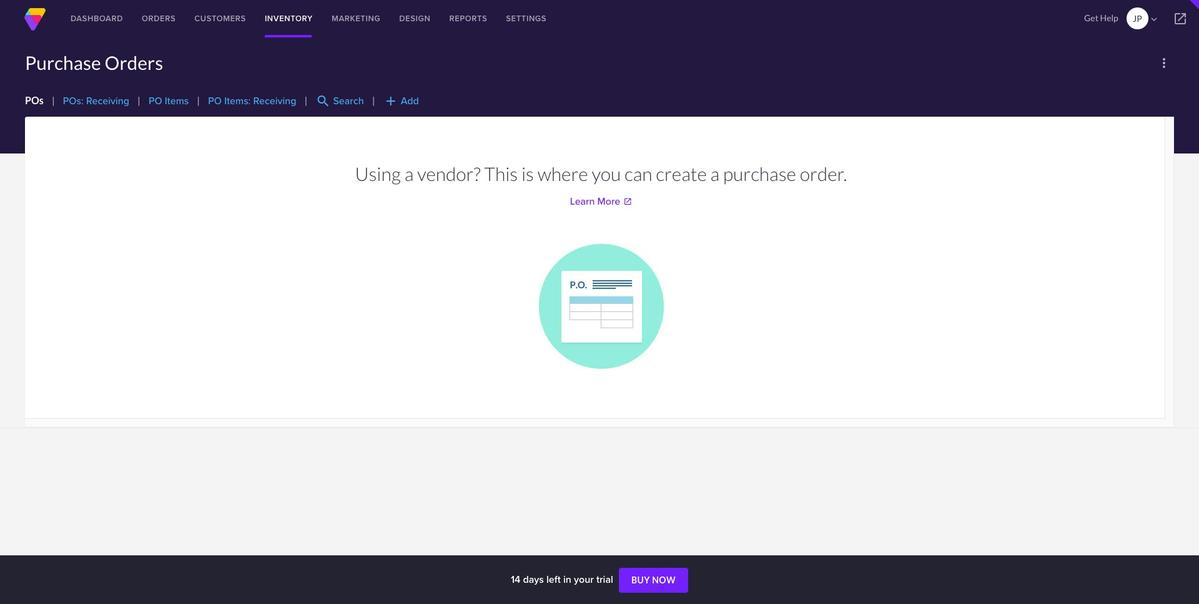 Task type: describe. For each thing, give the bounding box(es) containing it.

[[1174, 11, 1189, 26]]

more
[[598, 194, 621, 209]]

days
[[523, 573, 544, 587]]

order.
[[800, 162, 848, 185]]

po items
[[149, 94, 189, 108]]

1 vertical spatial orders
[[105, 51, 163, 74]]

buy now
[[632, 576, 676, 586]]

pos: receiving link
[[63, 94, 129, 108]]

1 receiving from the left
[[86, 94, 129, 108]]

search
[[333, 94, 364, 108]]

get help
[[1085, 12, 1119, 23]]


[[1149, 14, 1160, 25]]

is
[[522, 162, 534, 185]]

get
[[1085, 12, 1099, 23]]

left
[[547, 573, 561, 587]]

po for po items
[[149, 94, 162, 108]]

2 a from the left
[[711, 162, 720, 185]]

po items: receiving
[[208, 94, 296, 108]]

pos
[[25, 95, 44, 106]]

create
[[656, 162, 707, 185]]

po items link
[[149, 94, 189, 108]]

your
[[574, 573, 594, 587]]

po for po items: receiving
[[208, 94, 222, 108]]

inventory
[[265, 12, 313, 24]]

search search
[[316, 94, 364, 109]]

 link
[[1162, 0, 1200, 37]]

search
[[316, 94, 331, 109]]

customers
[[195, 12, 246, 24]]

add add
[[383, 94, 419, 109]]

using
[[355, 162, 401, 185]]

reports
[[450, 12, 488, 24]]

0 vertical spatial orders
[[142, 12, 176, 24]]

purchase orders
[[25, 51, 163, 74]]

items:
[[224, 94, 251, 108]]

this
[[485, 162, 518, 185]]

marketing
[[332, 12, 381, 24]]

now
[[652, 576, 676, 586]]

purchase
[[724, 162, 797, 185]]

can
[[625, 162, 653, 185]]

5 | from the left
[[372, 95, 375, 106]]

you
[[592, 162, 621, 185]]



Task type: vqa. For each thing, say whether or not it's contained in the screenshot.
using
yes



Task type: locate. For each thing, give the bounding box(es) containing it.
1 horizontal spatial a
[[711, 162, 720, 185]]

using a vendor? this is where you can create a purchase order.
[[355, 162, 848, 185]]

where
[[538, 162, 588, 185]]

| left po items
[[137, 95, 140, 106]]

2 po from the left
[[208, 94, 222, 108]]

pos link
[[25, 95, 44, 106]]

more_vert
[[1157, 56, 1172, 71]]

learn more link
[[570, 194, 633, 209]]

2 | from the left
[[137, 95, 140, 106]]

po
[[149, 94, 162, 108], [208, 94, 222, 108]]

| right items
[[197, 95, 200, 106]]

orders up po items
[[105, 51, 163, 74]]

trial
[[597, 573, 614, 587]]

dashboard link
[[61, 0, 132, 37]]

orders left customers
[[142, 12, 176, 24]]

| right pos
[[52, 95, 55, 106]]

2 receiving from the left
[[253, 94, 296, 108]]

more_vert button
[[1155, 53, 1175, 73]]

learn
[[570, 194, 595, 209]]

in
[[564, 573, 572, 587]]

3 | from the left
[[197, 95, 200, 106]]

1 a from the left
[[405, 162, 414, 185]]

| left "add"
[[372, 95, 375, 106]]

settings
[[506, 12, 547, 24]]

purchase
[[25, 51, 101, 74]]

vendor?
[[417, 162, 481, 185]]

0 horizontal spatial po
[[149, 94, 162, 108]]

help
[[1101, 12, 1119, 23]]

|
[[52, 95, 55, 106], [137, 95, 140, 106], [197, 95, 200, 106], [305, 95, 308, 106], [372, 95, 375, 106]]

add
[[383, 94, 398, 109]]

pos:
[[63, 94, 84, 108]]

14 days left in your trial
[[511, 573, 616, 587]]

1 horizontal spatial receiving
[[253, 94, 296, 108]]

1 | from the left
[[52, 95, 55, 106]]

0 horizontal spatial a
[[405, 162, 414, 185]]

receiving right pos:
[[86, 94, 129, 108]]

orders
[[142, 12, 176, 24], [105, 51, 163, 74]]

14
[[511, 573, 521, 587]]

receiving right items:
[[253, 94, 296, 108]]

receiving
[[86, 94, 129, 108], [253, 94, 296, 108]]

jp
[[1134, 13, 1143, 24]]

a right create
[[711, 162, 720, 185]]

items
[[165, 94, 189, 108]]

1 po from the left
[[149, 94, 162, 108]]

0 horizontal spatial receiving
[[86, 94, 129, 108]]

add
[[401, 94, 419, 108]]

design
[[399, 12, 431, 24]]

buy
[[632, 576, 650, 586]]

learn more
[[570, 194, 621, 209]]

po items: receiving link
[[208, 94, 296, 108]]

a
[[405, 162, 414, 185], [711, 162, 720, 185]]

pos: receiving
[[63, 94, 129, 108]]

oops! you don't have any purchase orders yet. image
[[539, 244, 664, 369]]

po left items:
[[208, 94, 222, 108]]

a right using
[[405, 162, 414, 185]]

po left items
[[149, 94, 162, 108]]

4 | from the left
[[305, 95, 308, 106]]

buy now link
[[619, 569, 689, 594]]

dashboard
[[71, 12, 123, 24]]

| left search
[[305, 95, 308, 106]]

1 horizontal spatial po
[[208, 94, 222, 108]]



